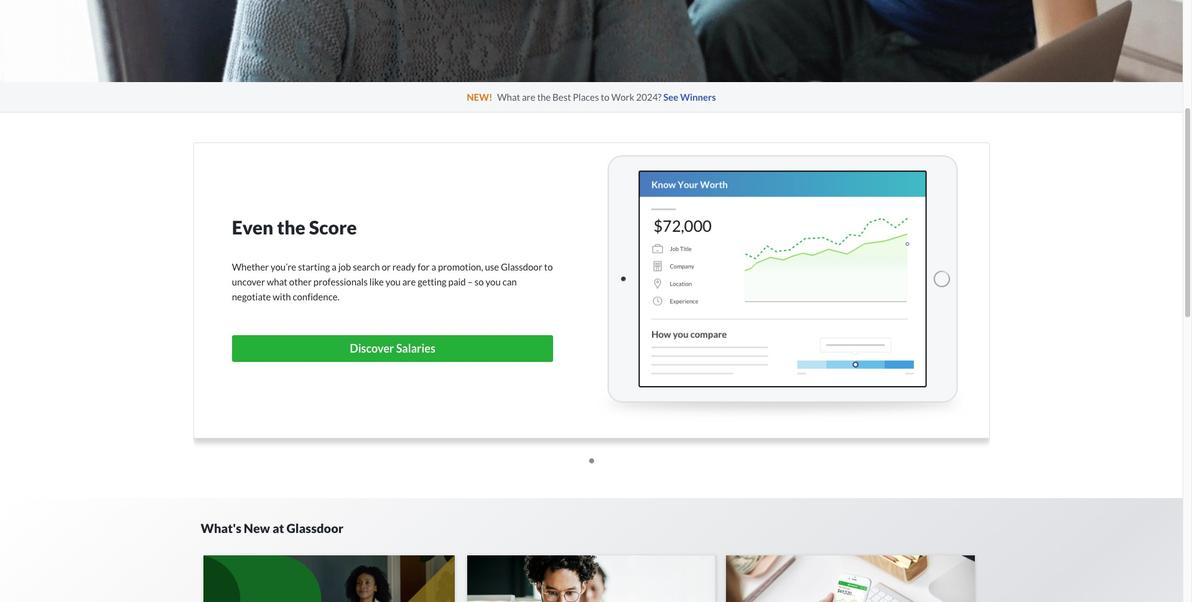 Task type: vqa. For each thing, say whether or not it's contained in the screenshot.
the rightmost lottie animation container icon
no



Task type: locate. For each thing, give the bounding box(es) containing it.
you're
[[271, 261, 296, 272]]

a
[[332, 261, 336, 272], [431, 261, 436, 272]]

a left job
[[332, 261, 336, 272]]

1 you from the left
[[386, 276, 401, 287]]

promotion,
[[438, 261, 483, 272]]

1 horizontal spatial glassdoor
[[501, 261, 542, 272]]

discover
[[350, 341, 394, 355]]

even
[[232, 216, 273, 238]]

1 vertical spatial the
[[277, 216, 305, 238]]

getting
[[418, 276, 447, 287]]

work
[[611, 91, 634, 103]]

1 vertical spatial are
[[402, 276, 416, 287]]

1 vertical spatial to
[[544, 261, 553, 272]]

0 horizontal spatial the
[[277, 216, 305, 238]]

a right for
[[431, 261, 436, 272]]

for
[[418, 261, 430, 272]]

0 horizontal spatial a
[[332, 261, 336, 272]]

0 vertical spatial the
[[537, 91, 551, 103]]

to
[[601, 91, 609, 103], [544, 261, 553, 272]]

whether you're starting a job search or ready for a promotion, use glassdoor to uncover what other professionals like you are getting paid – so you can negotiate with confidence.
[[232, 261, 553, 302]]

places
[[573, 91, 599, 103]]

the right "even"
[[277, 216, 305, 238]]

0 horizontal spatial are
[[402, 276, 416, 287]]

ready
[[392, 261, 416, 272]]

like
[[369, 276, 384, 287]]

0 horizontal spatial glassdoor
[[287, 521, 343, 536]]

1 horizontal spatial are
[[522, 91, 535, 103]]

homepage highlight image image
[[568, 0, 615, 8]]

glassdoor up 'can'
[[501, 261, 542, 272]]

to left the work
[[601, 91, 609, 103]]

starting
[[298, 261, 330, 272]]

0 vertical spatial to
[[601, 91, 609, 103]]

new!
[[467, 91, 492, 103]]

new
[[244, 521, 270, 536]]

1 horizontal spatial you
[[486, 276, 501, 287]]

you
[[386, 276, 401, 287], [486, 276, 501, 287]]

0 horizontal spatial to
[[544, 261, 553, 272]]

best
[[553, 91, 571, 103]]

are right what
[[522, 91, 535, 103]]

the
[[537, 91, 551, 103], [277, 216, 305, 238]]

0 vertical spatial glassdoor
[[501, 261, 542, 272]]

glassdoor
[[501, 261, 542, 272], [287, 521, 343, 536]]

are down the ready
[[402, 276, 416, 287]]

see
[[663, 91, 678, 103]]

whether
[[232, 261, 269, 272]]

at
[[272, 521, 284, 536]]

glassdoor right "at"
[[287, 521, 343, 536]]

professionals
[[313, 276, 368, 287]]

score
[[309, 216, 357, 238]]

the left best at left top
[[537, 91, 551, 103]]

you right like
[[386, 276, 401, 287]]

are
[[522, 91, 535, 103], [402, 276, 416, 287]]

what
[[267, 276, 287, 287]]

you right the so
[[486, 276, 501, 287]]

so
[[475, 276, 484, 287]]

1 horizontal spatial a
[[431, 261, 436, 272]]

what's new at glassdoor
[[201, 521, 343, 536]]

1 horizontal spatial the
[[537, 91, 551, 103]]

0 horizontal spatial you
[[386, 276, 401, 287]]

discover salaries button
[[232, 335, 553, 362]]

negotiate
[[232, 291, 271, 302]]

to right use
[[544, 261, 553, 272]]

use
[[485, 261, 499, 272]]

other
[[289, 276, 312, 287]]

2024?
[[636, 91, 662, 103]]



Task type: describe. For each thing, give the bounding box(es) containing it.
winners
[[680, 91, 716, 103]]

2 you from the left
[[486, 276, 501, 287]]

salaries
[[396, 341, 435, 355]]

even the score
[[232, 216, 357, 238]]

job
[[338, 261, 351, 272]]

are inside whether you're starting a job search or ready for a promotion, use glassdoor to uncover what other professionals like you are getting paid – so you can negotiate with confidence.
[[402, 276, 416, 287]]

1 vertical spatial glassdoor
[[287, 521, 343, 536]]

uncover
[[232, 276, 265, 287]]

0 vertical spatial are
[[522, 91, 535, 103]]

1 a from the left
[[332, 261, 336, 272]]

can
[[502, 276, 517, 287]]

or
[[382, 261, 391, 272]]

discover salaries link
[[232, 335, 553, 362]]

discover salaries
[[350, 341, 435, 355]]

new! what are the best places to work 2024? see winners
[[467, 91, 716, 103]]

2 a from the left
[[431, 261, 436, 272]]

what
[[497, 91, 520, 103]]

discover salaries image
[[596, 148, 968, 422]]

search
[[353, 261, 380, 272]]

to inside whether you're starting a job search or ready for a promotion, use glassdoor to uncover what other professionals like you are getting paid – so you can negotiate with confidence.
[[544, 261, 553, 272]]

with
[[273, 291, 291, 302]]

confidence.
[[293, 291, 340, 302]]

glassdoor inside whether you're starting a job search or ready for a promotion, use glassdoor to uncover what other professionals like you are getting paid – so you can negotiate with confidence.
[[501, 261, 542, 272]]

–
[[468, 276, 473, 287]]

paid
[[448, 276, 466, 287]]

what's
[[201, 521, 241, 536]]

1 horizontal spatial to
[[601, 91, 609, 103]]



